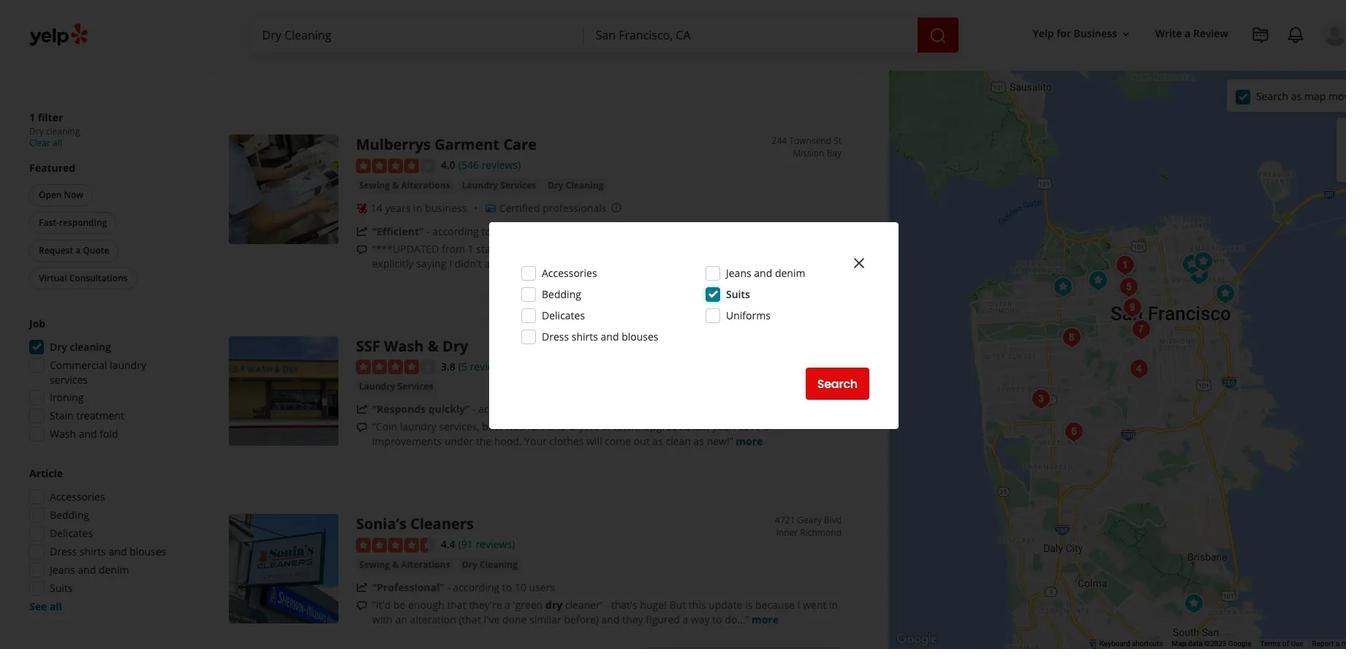 Task type: vqa. For each thing, say whether or not it's contained in the screenshot.
Info Icon
yes



Task type: locate. For each thing, give the bounding box(es) containing it.
sonia's cleaners image
[[1049, 272, 1078, 302]]

wash up 3.8 star rating image
[[384, 336, 424, 356]]

bedding down work, on the top left
[[542, 287, 581, 301]]

sewing & alterations button
[[356, 178, 453, 193], [356, 558, 453, 573]]

and inside the "coin laundry services, best washers and dryers in town. upgraded last year. lot's of improvements under the hood. your clothes will come out as clean as new!"
[[548, 420, 566, 434]]

laundry for "coin
[[400, 420, 436, 434]]

16 speech v2 image for sonia's cleaners
[[356, 600, 368, 612]]

(91 reviews)
[[458, 538, 515, 552]]

3.8
[[441, 360, 455, 373]]

3.8 link
[[441, 358, 455, 374]]

- for "efficient" - according to 37 users
[[426, 224, 430, 238]]

2 horizontal spatial in
[[829, 598, 838, 612]]

1 sewing & alterations button from the top
[[356, 178, 453, 193]]

1 sewing from the top
[[359, 179, 390, 191]]

cleaning up commercial
[[70, 340, 111, 354]]

1 16 speech v2 image from the top
[[356, 42, 368, 54]]

open now button
[[29, 184, 93, 206]]

sewing up 14
[[359, 179, 390, 191]]

virtual consultations button
[[29, 268, 137, 290]]

a up gave
[[624, 242, 630, 256]]

sewing & alterations button down 4.4 star rating image
[[356, 558, 453, 573]]

3 16 speech v2 image from the top
[[356, 422, 368, 434]]

0 horizontal spatial suits
[[50, 581, 73, 595]]

1 horizontal spatial search
[[1256, 89, 1288, 103]]

terms of use
[[1260, 640, 1303, 648]]

dry cleaning link down (91 reviews)
[[459, 558, 520, 573]]

will inside the "coin laundry services, best washers and dryers in town. upgraded last year. lot's of improvements under the hood. your clothes will come out as clean as new!"
[[586, 435, 602, 449]]

according up from
[[432, 224, 479, 238]]

town.
[[613, 420, 640, 434]]

washers
[[505, 420, 545, 434]]

& for mulberrys
[[392, 179, 399, 191]]

to left 4
[[497, 242, 507, 256]]

laundry inside the "coin laundry services, best washers and dryers in town. upgraded last year. lot's of improvements under the hood. your clothes will come out as clean as new!"
[[400, 420, 436, 434]]

users up 4
[[508, 224, 534, 238]]

1 vertical spatial in
[[602, 420, 611, 434]]

clothes down dryers
[[550, 435, 584, 449]]

0 vertical spatial blouses
[[622, 330, 658, 344]]

shirts
[[572, 330, 598, 344], [80, 545, 106, 559]]

1 horizontal spatial dry cleaning link
[[545, 178, 606, 193]]

0 horizontal spatial blouses
[[130, 545, 166, 559]]

google image
[[893, 630, 941, 649]]

sewing down 4.4 star rating image
[[359, 559, 390, 571]]

users up dry
[[529, 581, 555, 595]]

1 horizontal spatial bedding
[[542, 287, 581, 301]]

1 vertical spatial laundry
[[359, 381, 395, 393]]

done up it!
[[613, 40, 638, 54]]

to
[[708, 55, 718, 69], [481, 224, 491, 238], [497, 242, 507, 256], [528, 402, 537, 416], [502, 581, 512, 595], [712, 613, 722, 627]]

sewing & alterations link
[[356, 178, 453, 193], [356, 558, 453, 573]]

the down the best
[[476, 435, 492, 449]]

reviews) down the care
[[482, 158, 521, 172]]

quickly"
[[428, 402, 470, 416]]

0 vertical spatial according
[[432, 224, 479, 238]]

accessories
[[542, 266, 597, 280], [50, 490, 105, 504]]

16 speech v2 image down 16 trending v2 icon
[[356, 422, 368, 434]]

zoom out image
[[1344, 157, 1346, 174]]

0 horizontal spatial laundry services
[[359, 381, 433, 393]]

see all button
[[29, 600, 62, 613]]

laundry for commercial
[[110, 358, 146, 372]]

cleaning for dry cleaning link to the top
[[566, 179, 604, 191]]

user actions element
[[1021, 18, 1346, 108]]

0 horizontal spatial laundry
[[359, 381, 395, 393]]

map
[[1304, 89, 1326, 103]]

dry inside 1 filter dry cleaning clear all
[[29, 125, 44, 137]]

laundry
[[462, 179, 498, 191], [359, 381, 395, 393]]

1 vertical spatial sewing & alterations
[[359, 559, 450, 571]]

1 vertical spatial users
[[529, 581, 555, 595]]

jeans up see all button
[[50, 563, 75, 577]]

sunset laundry & cleaner image
[[1057, 323, 1087, 352]]

1 vertical spatial group
[[25, 317, 181, 446]]

services up 'certified'
[[500, 179, 536, 191]]

work,
[[557, 256, 584, 270]]

1 vertical spatial more
[[736, 435, 763, 449]]

according for 10
[[453, 581, 500, 595]]

laundry down (546 reviews) on the left top of the page
[[462, 179, 498, 191]]

1 horizontal spatial laundry services
[[462, 179, 536, 191]]

manager
[[756, 242, 799, 256]]

all down knowing
[[720, 55, 731, 69]]

dry cleaning down (91 reviews)
[[462, 559, 518, 571]]

the up back
[[696, 242, 712, 256]]

with
[[372, 613, 393, 627]]

1 vertical spatial cleaning
[[70, 340, 111, 354]]

in right the went
[[829, 598, 838, 612]]

dry cleaning for the leftmost dry cleaning button
[[462, 559, 518, 571]]

will inside "when i came in, i asked if i could have my clothes done the next day, knowing this was a huge request. the man was so kind and said he could do it! i will refer them to all future…"
[[636, 55, 651, 69]]

suits up uniforms
[[726, 287, 750, 301]]

delicates down article
[[50, 526, 93, 540]]

0 vertical spatial laundry
[[110, 358, 146, 372]]

1 horizontal spatial was
[[767, 40, 786, 54]]

a
[[1185, 27, 1191, 41], [789, 40, 794, 54], [624, 242, 630, 256], [76, 244, 81, 257], [648, 256, 654, 270], [739, 256, 745, 270], [505, 598, 510, 612], [683, 613, 688, 627], [1336, 640, 1340, 648]]

1 horizontal spatial in
[[602, 420, 611, 434]]

0 vertical spatial users
[[508, 224, 534, 238]]

according up the best
[[478, 402, 525, 416]]

mulberrys garment care link
[[356, 135, 537, 154]]

- left that's
[[605, 598, 608, 612]]

0 horizontal spatial dry cleaning link
[[459, 558, 520, 573]]

of
[[527, 256, 536, 270], [763, 420, 773, 434], [1282, 640, 1289, 648]]

2 horizontal spatial of
[[1282, 640, 1289, 648]]

laundry services link down 3.8 star rating image
[[356, 380, 436, 394]]

richmond
[[800, 527, 842, 539]]

"when i came in, i asked if i could have my clothes done the next day, knowing this was a huge request. the man was so kind and said he could do it! i will refer them to all future…"
[[372, 40, 821, 69]]

1 horizontal spatial delicates
[[542, 309, 585, 322]]

dress up user
[[542, 330, 569, 344]]

mission
[[793, 147, 824, 159]]

of down the stars**
[[527, 256, 536, 270]]

1 alterations from the top
[[401, 179, 450, 191]]

16 years in business v2 image
[[356, 202, 368, 214]]

to inside the "***updated from 1 star to 4 stars** - after leaving a voicemail for the systems manager explicitly saying i didn't approve of the work, she gave me a call back and left a voicemail,…"
[[497, 242, 507, 256]]

©2023
[[1204, 640, 1226, 648]]

16 parking v2 image
[[485, 1, 496, 12]]

more link down huge
[[778, 55, 805, 69]]

i left the went
[[797, 598, 800, 612]]

was down asked
[[459, 55, 477, 69]]

sewing & alterations link for sonia's
[[356, 558, 453, 573]]

could right he
[[575, 55, 601, 69]]

2 vertical spatial all
[[50, 600, 62, 613]]

1 vertical spatial accessories
[[50, 490, 105, 504]]

jeans and denim inside search "dialog"
[[726, 266, 805, 280]]

a inside "when i came in, i asked if i could have my clothes done the next day, knowing this was a huge request. the man was so kind and said he could do it! i will refer them to all future…"
[[789, 40, 794, 54]]

2 sewing & alterations link from the top
[[356, 558, 453, 573]]

& for sonia's
[[392, 559, 399, 571]]

4 16 speech v2 image from the top
[[356, 600, 368, 612]]

0 horizontal spatial for
[[680, 242, 694, 256]]

veteran's deluxe cleaners image
[[1111, 250, 1140, 280], [1111, 250, 1140, 280]]

1 sewing & alterations from the top
[[359, 179, 450, 191]]

sewing & alterations button for mulberrys
[[356, 178, 453, 193]]

4 star rating image
[[356, 158, 435, 173]]

treatment
[[76, 409, 124, 423]]

to inside "when i came in, i asked if i could have my clothes done the next day, knowing this was a huge request. the man was so kind and said he could do it! i will refer them to all future…"
[[708, 55, 718, 69]]

done inside "when i came in, i asked if i could have my clothes done the next day, knowing this was a huge request. the man was so kind and said he could do it! i will refer them to all future…"
[[613, 40, 638, 54]]

last
[[693, 420, 710, 434]]

denim inside group
[[99, 563, 129, 577]]

divisadero heights cleaner image
[[1114, 272, 1144, 302]]

huge!
[[640, 598, 667, 612]]

according up "it'd be enough that they're a 'green dry on the bottom of the page
[[453, 581, 500, 595]]

to down update
[[712, 613, 722, 627]]

more
[[778, 55, 805, 69], [736, 435, 763, 449], [752, 613, 779, 627]]

search for search
[[817, 375, 858, 392]]

1 sewing & alterations link from the top
[[356, 178, 453, 193]]

alterations for garment
[[401, 179, 450, 191]]

0 vertical spatial laundry services button
[[459, 178, 539, 193]]

as right out
[[652, 435, 663, 449]]

blouses
[[622, 330, 658, 344], [130, 545, 166, 559]]

dry cleaning button
[[545, 178, 606, 193], [459, 558, 520, 573]]

services for top laundry services "link"
[[500, 179, 536, 191]]

sewing for sonia's
[[359, 559, 390, 571]]

more down because
[[752, 613, 779, 627]]

do…"
[[725, 613, 749, 627]]

accessories inside search "dialog"
[[542, 266, 597, 280]]

ironing
[[50, 390, 84, 404]]

group containing job
[[25, 317, 181, 446]]

laundry for top laundry services "link"
[[462, 179, 498, 191]]

be
[[393, 598, 405, 612]]

featured group
[[26, 161, 181, 292]]

jeans
[[726, 266, 751, 280], [50, 563, 75, 577]]

0 vertical spatial sewing
[[359, 179, 390, 191]]

all right see
[[50, 600, 62, 613]]

in
[[413, 201, 422, 215], [602, 420, 611, 434], [829, 598, 838, 612]]

0 vertical spatial dress shirts and blouses
[[542, 330, 658, 344]]

2 sewing from the top
[[359, 559, 390, 571]]

laundry services down 3.8 star rating image
[[359, 381, 433, 393]]

done inside cleaner' - that's huge! but this update is because i went in with an alteration (that i've done similar before) and they figured a way to do…"
[[502, 613, 527, 627]]

1 vertical spatial laundry services button
[[356, 380, 436, 394]]

went
[[803, 598, 827, 612]]

info icon image
[[563, 0, 575, 12], [563, 0, 575, 12], [611, 202, 623, 213], [611, 202, 623, 213]]

she
[[586, 256, 603, 270]]

will down dryers
[[586, 435, 602, 449]]

1 vertical spatial 16 trending v2 image
[[356, 582, 368, 594]]

under
[[444, 435, 473, 449]]

0 horizontal spatial will
[[586, 435, 602, 449]]

gave
[[606, 256, 628, 270]]

sewing & alterations for sonia's
[[359, 559, 450, 571]]

dry cleaning button down (91 reviews)
[[459, 558, 520, 573]]

0 horizontal spatial shirts
[[80, 545, 106, 559]]

dry cleaning link up professionals
[[545, 178, 606, 193]]

"professional" - according to 10 users
[[372, 581, 555, 595]]

cleaning up professionals
[[566, 179, 604, 191]]

None search field
[[250, 18, 961, 53]]

more down lot's
[[736, 435, 763, 449]]

2 alterations from the top
[[401, 559, 450, 571]]

of right lot's
[[763, 420, 773, 434]]

in right years
[[413, 201, 422, 215]]

laundry services button down (546 reviews) on the left top of the page
[[459, 178, 539, 193]]

- for "professional" - according to 10 users
[[447, 581, 450, 595]]

0 horizontal spatial dry cleaning button
[[459, 558, 520, 573]]

systems
[[715, 242, 753, 256]]

wash down stain
[[50, 427, 76, 441]]

0 vertical spatial ssf wash & dry image
[[229, 336, 339, 446]]

1 vertical spatial wash
[[50, 427, 76, 441]]

2 horizontal spatial 1
[[540, 402, 546, 416]]

1
[[29, 110, 35, 124], [468, 242, 474, 256], [540, 402, 546, 416]]

call
[[657, 256, 673, 270]]

will right it!
[[636, 55, 651, 69]]

job
[[29, 317, 45, 330]]

1 left filter
[[29, 110, 35, 124]]

a left quote
[[76, 244, 81, 257]]

16 trending v2 image left "professional"
[[356, 582, 368, 594]]

- left after
[[555, 242, 559, 256]]

request a quote
[[39, 244, 109, 257]]

the left next
[[640, 40, 656, 54]]

laundry inside commercial laundry services
[[110, 358, 146, 372]]

and
[[517, 55, 535, 69], [700, 256, 718, 270], [754, 266, 772, 280], [601, 330, 619, 344], [548, 420, 566, 434], [79, 427, 97, 441], [109, 545, 127, 559], [78, 563, 96, 577], [601, 613, 620, 627]]

1 horizontal spatial laundry
[[462, 179, 498, 191]]

laundry services button down 3.8 star rating image
[[356, 380, 436, 394]]

search inside button
[[817, 375, 858, 392]]

- up that
[[447, 581, 450, 595]]

1 horizontal spatial blouses
[[622, 330, 658, 344]]

(91 reviews) link
[[458, 536, 515, 552]]

refer
[[654, 55, 677, 69]]

0 vertical spatial cleaning
[[566, 179, 604, 191]]

sewing & alterations button down "4 star rating" image
[[356, 178, 453, 193]]

laundry for the leftmost laundry services "link"
[[359, 381, 395, 393]]

figured
[[646, 613, 680, 627]]

blouses inside search "dialog"
[[622, 330, 658, 344]]

1 vertical spatial dry cleaning button
[[459, 558, 520, 573]]

2 16 trending v2 image from the top
[[356, 582, 368, 594]]

saying
[[416, 256, 446, 270]]

1 vertical spatial all
[[53, 137, 62, 149]]

1 vertical spatial laundry
[[400, 420, 436, 434]]

1 vertical spatial services
[[398, 381, 433, 393]]

i down from
[[449, 256, 452, 270]]

ssf wash & dry image
[[229, 336, 339, 446], [1179, 589, 1209, 618]]

1 vertical spatial this
[[689, 598, 706, 612]]

dry down (91
[[462, 559, 477, 571]]

a left way
[[683, 613, 688, 627]]

0 vertical spatial bedding
[[542, 287, 581, 301]]

16 speech v2 image for mulberrys garment care
[[356, 244, 368, 256]]

"it'd
[[372, 598, 391, 612]]

0 horizontal spatial of
[[527, 256, 536, 270]]

0 horizontal spatial 1
[[29, 110, 35, 124]]

shirts inside search "dialog"
[[572, 330, 598, 344]]

mov
[[1329, 89, 1346, 103]]

0 vertical spatial done
[[613, 40, 638, 54]]

0 vertical spatial clothes
[[576, 40, 610, 54]]

laundry right commercial
[[110, 358, 146, 372]]

cleaning for bottommost dry cleaning link
[[480, 559, 518, 571]]

1 vertical spatial done
[[502, 613, 527, 627]]

it!
[[619, 55, 627, 69]]

1 horizontal spatial will
[[636, 55, 651, 69]]

sewing & alterations link down 4.4 star rating image
[[356, 558, 453, 573]]

0 vertical spatial 1
[[29, 110, 35, 124]]

16 certified professionals v2 image
[[485, 202, 496, 214]]

came
[[412, 40, 438, 54]]

all right clear
[[53, 137, 62, 149]]

services
[[500, 179, 536, 191], [398, 381, 433, 393]]

improvements
[[372, 435, 442, 449]]

0 vertical spatial accessories
[[542, 266, 597, 280]]

of inside the "coin laundry services, best washers and dryers in town. upgraded last year. lot's of improvements under the hood. your clothes will come out as clean as new!"
[[763, 420, 773, 434]]

done down 'green
[[502, 613, 527, 627]]

0 horizontal spatial accessories
[[50, 490, 105, 504]]

dry down filter
[[29, 125, 44, 137]]

0 vertical spatial more link
[[778, 55, 805, 69]]

was up future…" at the top right of the page
[[767, 40, 786, 54]]

mulberrys garment care image
[[229, 135, 339, 244], [1211, 279, 1240, 308], [1211, 279, 1240, 308]]

1 vertical spatial dry cleaning
[[462, 559, 518, 571]]

i
[[406, 40, 409, 54], [454, 40, 457, 54], [499, 40, 502, 54], [630, 55, 633, 69], [449, 256, 452, 270], [797, 598, 800, 612]]

1 horizontal spatial accessories
[[542, 266, 597, 280]]

1 vertical spatial clothes
[[550, 435, 584, 449]]

10
[[515, 581, 526, 595]]

more down huge
[[778, 55, 805, 69]]

services
[[50, 373, 88, 387]]

cleaning
[[46, 125, 80, 137], [70, 340, 111, 354]]

16 trending v2 image
[[356, 226, 368, 237], [356, 582, 368, 594]]

1 filter dry cleaning clear all
[[29, 110, 80, 149]]

an
[[395, 613, 407, 627]]

sewing & alterations link down "4 star rating" image
[[356, 178, 453, 193]]

sewing & alterations down 4.4 star rating image
[[359, 559, 450, 571]]

2 vertical spatial &
[[392, 559, 399, 571]]

of left use
[[1282, 640, 1289, 648]]

1 horizontal spatial jeans and denim
[[726, 266, 805, 280]]

cleaning down (91 reviews)
[[480, 559, 518, 571]]

all inside 1 filter dry cleaning clear all
[[53, 137, 62, 149]]

accessories down article
[[50, 490, 105, 504]]

244 townsend st mission bay
[[772, 135, 842, 159]]

- inside cleaner' - that's huge! but this update is because i went in with an alteration (that i've done similar before) and they figured a way to do…"
[[605, 598, 608, 612]]

14 years in business
[[371, 201, 467, 215]]

alterations up 14 years in business
[[401, 179, 450, 191]]

back
[[675, 256, 697, 270]]

2 16 speech v2 image from the top
[[356, 244, 368, 256]]

0 horizontal spatial search
[[817, 375, 858, 392]]

1 vertical spatial shirts
[[80, 545, 106, 559]]

to left 37
[[481, 224, 491, 238]]

denim inside search "dialog"
[[775, 266, 805, 280]]

bedding down article
[[50, 508, 89, 522]]

terms of use link
[[1260, 640, 1303, 648]]

alterations up "professional"
[[401, 559, 450, 571]]

dry cleaning button up professionals
[[545, 178, 606, 193]]

0 horizontal spatial was
[[459, 55, 477, 69]]

sonia's cleaners image
[[1049, 272, 1078, 302]]

according
[[432, 224, 479, 238], [478, 402, 525, 416], [453, 581, 500, 595]]

1 vertical spatial sewing
[[359, 559, 390, 571]]

see all
[[29, 600, 62, 613]]

more link
[[778, 55, 805, 69], [736, 435, 763, 449], [752, 613, 779, 627]]

sewing & alterations link for mulberrys
[[356, 178, 453, 193]]

users for - according to 37 users
[[508, 224, 534, 238]]

1 vertical spatial sewing & alterations link
[[356, 558, 453, 573]]

terms
[[1260, 640, 1281, 648]]

2 sewing & alterations from the top
[[359, 559, 450, 571]]

said
[[538, 55, 557, 69]]

in,
[[440, 40, 452, 54]]

0 vertical spatial denim
[[775, 266, 805, 280]]

jeans down systems
[[726, 266, 751, 280]]

in up come
[[602, 420, 611, 434]]

1 horizontal spatial this
[[747, 40, 765, 54]]

0 vertical spatial suits
[[726, 287, 750, 301]]

reviews) inside 'link'
[[482, 158, 521, 172]]

search
[[1256, 89, 1288, 103], [817, 375, 858, 392]]

group
[[1337, 118, 1346, 182], [25, 317, 181, 446], [25, 466, 181, 614]]

alteration
[[410, 613, 456, 627]]

- inside the "***updated from 1 star to 4 stars** - after leaving a voicemail for the systems manager explicitly saying i didn't approve of the work, she gave me a call back and left a voicemail,…"
[[555, 242, 559, 256]]

0 vertical spatial dry cleaning
[[548, 179, 604, 191]]

clothes inside "when i came in, i asked if i could have my clothes done the next day, knowing this was a huge request. the man was so kind and said he could do it! i will refer them to all future…"
[[576, 40, 610, 54]]

all seasons cleaners image
[[1027, 384, 1056, 413]]

1 vertical spatial blouses
[[130, 545, 166, 559]]

ssf
[[356, 336, 380, 356]]

dress up see all button
[[50, 545, 77, 559]]

1 horizontal spatial for
[[1057, 27, 1071, 41]]

1 left 'star'
[[468, 242, 474, 256]]

laundry services button
[[459, 178, 539, 193], [356, 380, 436, 394]]

professionals
[[543, 201, 606, 215]]

0 horizontal spatial jeans
[[50, 563, 75, 577]]

16 speech v2 image
[[356, 42, 368, 54], [356, 244, 368, 256], [356, 422, 368, 434], [356, 600, 368, 612]]

sonia's
[[356, 514, 407, 534]]

cleaning inside 1 filter dry cleaning clear all
[[46, 125, 80, 137]]

this up future…" at the top right of the page
[[747, 40, 765, 54]]

0 vertical spatial for
[[1057, 27, 1071, 41]]

reviews) for ssf wash & dry
[[470, 360, 509, 373]]

1 vertical spatial of
[[763, 420, 773, 434]]

dry up commercial
[[50, 340, 67, 354]]

1 left user
[[540, 402, 546, 416]]

0 vertical spatial dress
[[542, 330, 569, 344]]

wash
[[384, 336, 424, 356], [50, 427, 76, 441]]

1 vertical spatial ssf wash & dry image
[[1179, 589, 1209, 618]]

1 16 trending v2 image from the top
[[356, 226, 368, 237]]

1 horizontal spatial dress
[[542, 330, 569, 344]]

(5 reviews)
[[458, 360, 509, 373]]

16 trending v2 image for "professional"
[[356, 582, 368, 594]]

1 horizontal spatial dry cleaning
[[548, 179, 604, 191]]

the
[[414, 55, 432, 69]]

0 vertical spatial jeans
[[726, 266, 751, 280]]

"coin
[[372, 420, 397, 434]]

according for 37
[[432, 224, 479, 238]]

in inside the "coin laundry services, best washers and dryers in town. upgraded last year. lot's of improvements under the hood. your clothes will come out as clean as new!"
[[602, 420, 611, 434]]

0 vertical spatial search
[[1256, 89, 1288, 103]]

0 vertical spatial 16 trending v2 image
[[356, 226, 368, 237]]

more link down lot's
[[736, 435, 763, 449]]

write a review link
[[1149, 21, 1234, 47]]

all inside "when i came in, i asked if i could have my clothes done the next day, knowing this was a huge request. the man was so kind and said he could do it! i will refer them to all future…"
[[720, 55, 731, 69]]

as down last
[[694, 435, 704, 449]]

search dialog
[[0, 0, 1346, 649]]

1 vertical spatial was
[[459, 55, 477, 69]]

2 sewing & alterations button from the top
[[356, 558, 453, 573]]

more for "when i came in, i asked if i could have my clothes done the next day, knowing this was a huge request. the man was so kind and said he could do it! i will refer them to all future…"
[[778, 55, 805, 69]]

keyboard shortcuts button
[[1100, 639, 1163, 649]]

4.0
[[441, 158, 455, 172]]

2 vertical spatial 1
[[540, 402, 546, 416]]

come
[[605, 435, 631, 449]]

sewing & alterations button for sonia's
[[356, 558, 453, 573]]

1 vertical spatial for
[[680, 242, 694, 256]]

jeans and denim
[[726, 266, 805, 280], [50, 563, 129, 577]]

reviews) right (91
[[476, 538, 515, 552]]

0 horizontal spatial ssf wash & dry image
[[229, 336, 339, 446]]



Task type: describe. For each thing, give the bounding box(es) containing it.
1 horizontal spatial could
[[575, 55, 601, 69]]

cleaner'
[[565, 598, 602, 612]]

a inside 'button'
[[76, 244, 81, 257]]

map region
[[771, 0, 1346, 649]]

delicates inside search "dialog"
[[542, 309, 585, 322]]

wash inside group
[[50, 427, 76, 441]]

0 vertical spatial dry cleaning link
[[545, 178, 606, 193]]

day,
[[682, 40, 702, 54]]

0 vertical spatial dry cleaning button
[[545, 178, 606, 193]]

next
[[659, 40, 680, 54]]

1 vertical spatial dress
[[50, 545, 77, 559]]

16 years in business v2 image
[[356, 1, 368, 12]]

for inside button
[[1057, 27, 1071, 41]]

stain
[[50, 409, 74, 423]]

dress shirts and blouses inside group
[[50, 545, 166, 559]]

(546
[[458, 158, 479, 172]]

"coin laundry services, best washers and dryers in town. upgraded last year. lot's of improvements under the hood. your clothes will come out as clean as new!"
[[372, 420, 773, 449]]

keyboard
[[1100, 640, 1130, 648]]

to left 10
[[502, 581, 512, 595]]

is
[[745, 598, 753, 612]]

0 horizontal spatial in
[[413, 201, 422, 215]]

new!"
[[707, 435, 733, 449]]

reviews) for sonia's cleaners
[[476, 538, 515, 552]]

if
[[490, 40, 496, 54]]

dry up 3.8 "link"
[[442, 336, 468, 356]]

voicemail
[[632, 242, 677, 256]]

huge
[[797, 40, 821, 54]]

2 vertical spatial more link
[[752, 613, 779, 627]]

years
[[385, 201, 411, 215]]

1 vertical spatial dry cleaning link
[[459, 558, 520, 573]]

'green
[[513, 598, 543, 612]]

out
[[634, 435, 650, 449]]

0 horizontal spatial laundry services button
[[356, 380, 436, 394]]

upgraded
[[643, 420, 690, 434]]

dry up certified professionals
[[548, 179, 563, 191]]

a inside cleaner' - that's huge! but this update is because i went in with an alteration (that i've done similar before) and they figured a way to do…"
[[683, 613, 688, 627]]

i right in,
[[454, 40, 457, 54]]

lot's
[[738, 420, 761, 434]]

"***updated from 1 star to 4 stars** - after leaving a voicemail for the systems manager explicitly saying i didn't approve of the work, she gave me a call back and left a voicemail,…"
[[372, 242, 806, 270]]

before)
[[564, 613, 599, 627]]

2 horizontal spatial as
[[1291, 89, 1302, 103]]

responding
[[59, 216, 107, 229]]

the inside the "coin laundry services, best washers and dryers in town. upgraded last year. lot's of improvements under the hood. your clothes will come out as clean as new!"
[[476, 435, 492, 449]]

request
[[39, 244, 73, 257]]

business
[[1074, 27, 1117, 41]]

a right me
[[648, 256, 654, 270]]

report a m
[[1312, 640, 1346, 648]]

certified
[[499, 201, 540, 215]]

1 vertical spatial &
[[428, 336, 439, 356]]

them
[[680, 55, 705, 69]]

i inside cleaner' - that's huge! but this update is because i went in with an alteration (that i've done similar before) and they figured a way to do…"
[[797, 598, 800, 612]]

cleaners
[[410, 514, 474, 534]]

dry cleaning
[[50, 340, 111, 354]]

3.8 star rating image
[[356, 360, 435, 375]]

this inside "when i came in, i asked if i could have my clothes done the next day, knowing this was a huge request. the man was so kind and said he could do it! i will refer them to all future…"
[[747, 40, 765, 54]]

and inside the "***updated from 1 star to 4 stars** - after leaving a voicemail for the systems manager explicitly saying i didn't approve of the work, she gave me a call back and left a voicemail,…"
[[700, 256, 718, 270]]

1 inside the "***updated from 1 star to 4 stars** - after leaving a voicemail for the systems manager explicitly saying i didn't approve of the work, she gave me a call back and left a voicemail,…"
[[468, 242, 474, 256]]

sonia's cleaners
[[356, 514, 474, 534]]

sea breeze cleaners image
[[1125, 354, 1154, 384]]

0 vertical spatial could
[[505, 40, 531, 54]]

best
[[482, 420, 503, 434]]

shortcuts
[[1132, 640, 1163, 648]]

more link for "when i came in, i asked if i could have my clothes done the next day, knowing this was a huge request. the man was so kind and said he could do it! i will refer them to all future…"
[[778, 55, 805, 69]]

of inside the "***updated from 1 star to 4 stars** - after leaving a voicemail for the systems manager explicitly saying i didn't approve of the work, she gave me a call back and left a voicemail,…"
[[527, 256, 536, 270]]

more link for "coin laundry services, best washers and dryers in town. upgraded last year. lot's of improvements under the hood. your clothes will come out as clean as new!"
[[736, 435, 763, 449]]

i right it!
[[630, 55, 633, 69]]

services,
[[439, 420, 480, 434]]

garment
[[435, 135, 500, 154]]

"when
[[372, 40, 404, 54]]

"efficient"
[[372, 224, 424, 238]]

ocean dry cleaning image
[[1059, 417, 1089, 446]]

yelp
[[1033, 27, 1054, 41]]

knowing
[[705, 40, 745, 54]]

for inside the "***updated from 1 star to 4 stars** - after leaving a voicemail for the systems manager explicitly saying i didn't approve of the work, she gave me a call back and left a voicemail,…"
[[680, 242, 694, 256]]

sonia's cleaners image
[[229, 514, 339, 624]]

a right write
[[1185, 27, 1191, 41]]

report
[[1312, 640, 1334, 648]]

close image
[[850, 254, 868, 272]]

users for - according to 10 users
[[529, 581, 555, 595]]

and inside cleaner' - that's huge! but this update is because i went in with an alteration (that i've done similar before) and they figured a way to do…"
[[601, 613, 620, 627]]

a left m
[[1336, 640, 1340, 648]]

1 inside 1 filter dry cleaning clear all
[[29, 110, 35, 124]]

left
[[721, 256, 736, 270]]

and inside "when i came in, i asked if i could have my clothes done the next day, knowing this was a huge request. the man was so kind and said he could do it! i will refer them to all future…"
[[517, 55, 535, 69]]

4
[[510, 242, 516, 256]]

star
[[476, 242, 495, 256]]

1 vertical spatial jeans
[[50, 563, 75, 577]]

map
[[1172, 640, 1186, 648]]

me
[[631, 256, 646, 270]]

services for the leftmost laundry services "link"
[[398, 381, 433, 393]]

alterations for cleaners
[[401, 559, 450, 571]]

2 vertical spatial more
[[752, 613, 779, 627]]

1 horizontal spatial ssf wash & dry image
[[1179, 589, 1209, 618]]

write
[[1155, 27, 1182, 41]]

in inside cleaner' - that's huge! but this update is because i went in with an alteration (that i've done similar before) and they figured a way to do…"
[[829, 598, 838, 612]]

0 vertical spatial group
[[1337, 118, 1346, 182]]

laundry services for the left laundry services button
[[359, 381, 433, 393]]

clothes inside the "coin laundry services, best washers and dryers in town. upgraded last year. lot's of improvements under the hood. your clothes will come out as clean as new!"
[[550, 435, 584, 449]]

(546 reviews)
[[458, 158, 521, 172]]

dress shirts and blouses inside search "dialog"
[[542, 330, 658, 344]]

1 vertical spatial bedding
[[50, 508, 89, 522]]

selena judy bridal image
[[1185, 260, 1214, 289]]

because
[[755, 598, 795, 612]]

toni cleaners image
[[1127, 315, 1156, 344]]

inner
[[776, 527, 798, 539]]

seymour's fashions custom tailors image
[[1189, 247, 1218, 276]]

reviews) for mulberrys garment care
[[482, 158, 521, 172]]

- up services, at the bottom of the page
[[472, 402, 476, 416]]

0 horizontal spatial laundry services link
[[356, 380, 436, 394]]

1 horizontal spatial wash
[[384, 336, 424, 356]]

more for "coin laundry services, best washers and dryers in town. upgraded last year. lot's of improvements under the hood. your clothes will come out as clean as new!"
[[736, 435, 763, 449]]

so
[[480, 55, 491, 69]]

man
[[435, 55, 456, 69]]

now
[[64, 189, 83, 201]]

1 vertical spatial according
[[478, 402, 525, 416]]

suits inside search "dialog"
[[726, 287, 750, 301]]

i left came
[[406, 40, 409, 54]]

notifications image
[[1287, 26, 1304, 44]]

kind
[[494, 55, 514, 69]]

projects image
[[1252, 26, 1269, 44]]

1 vertical spatial suits
[[50, 581, 73, 595]]

0 vertical spatial laundry services link
[[459, 178, 539, 193]]

jeans inside search "dialog"
[[726, 266, 751, 280]]

i inside the "***updated from 1 star to 4 stars** - after leaving a voicemail for the systems manager explicitly saying i didn't approve of the work, she gave me a call back and left a voicemail,…"
[[449, 256, 452, 270]]

open now
[[39, 189, 83, 201]]

data
[[1188, 640, 1203, 648]]

they
[[622, 613, 643, 627]]

this inside cleaner' - that's huge! but this update is because i went in with an alteration (that i've done similar before) and they figured a way to do…"
[[689, 598, 706, 612]]

the down the stars**
[[539, 256, 555, 270]]

after
[[561, 242, 585, 256]]

write a review
[[1155, 27, 1228, 41]]

blvd
[[824, 514, 842, 527]]

to inside cleaner' - that's huge! but this update is because i went in with an alteration (that i've done similar before) and they figured a way to do…"
[[712, 613, 722, 627]]

voicemail,…"
[[747, 256, 806, 270]]

16 chevron down v2 image
[[1120, 28, 1132, 40]]

the inside "when i came in, i asked if i could have my clothes done the next day, knowing this was a huge request. the man was so kind and said he could do it! i will refer them to all future…"
[[640, 40, 656, 54]]

aleksandrad fashion and design image
[[1084, 266, 1113, 295]]

16 speech v2 image for ssf wash & dry
[[356, 422, 368, 434]]

search for search as map mov
[[1256, 89, 1288, 103]]

group containing article
[[25, 466, 181, 614]]

1 horizontal spatial as
[[694, 435, 704, 449]]

a left 'green
[[505, 598, 510, 612]]

quote
[[83, 244, 109, 257]]

0 horizontal spatial as
[[652, 435, 663, 449]]

sewing & alterations for mulberrys
[[359, 179, 450, 191]]

see
[[29, 600, 47, 613]]

consultations
[[69, 272, 128, 284]]

1 vertical spatial delicates
[[50, 526, 93, 540]]

enough
[[408, 598, 444, 612]]

0 horizontal spatial jeans and denim
[[50, 563, 129, 577]]

do
[[603, 55, 616, 69]]

a right left in the right top of the page
[[739, 256, 745, 270]]

mulberrys
[[356, 135, 431, 154]]

4.4 star rating image
[[356, 538, 435, 553]]

laundry services for the top laundry services button
[[462, 179, 536, 191]]

filter
[[38, 110, 63, 124]]

novella bridal image
[[1177, 250, 1206, 279]]

bedding inside search "dialog"
[[542, 287, 581, 301]]

37
[[494, 224, 506, 238]]

asked
[[460, 40, 488, 54]]

sewing for mulberrys
[[359, 179, 390, 191]]

stars**
[[518, 242, 553, 256]]

zoom in image
[[1344, 124, 1346, 142]]

similar
[[529, 613, 561, 627]]

i right if
[[499, 40, 502, 54]]

they're
[[469, 598, 502, 612]]

report a m link
[[1312, 640, 1346, 648]]

dry cleaning for topmost dry cleaning button
[[548, 179, 604, 191]]

to up washers
[[528, 402, 537, 416]]

14
[[371, 201, 382, 215]]

martini cleaners image
[[1118, 293, 1147, 322]]

search image
[[929, 27, 947, 44]]

certified professionals
[[499, 201, 606, 215]]

16 trending v2 image
[[356, 404, 368, 415]]

dress inside search "dialog"
[[542, 330, 569, 344]]

future…"
[[734, 55, 775, 69]]

- for cleaner' - that's huge! but this update is because i went in with an alteration (that i've done similar before) and they figured a way to do…"
[[605, 598, 608, 612]]

featured
[[29, 161, 75, 175]]

16 trending v2 image for "efficient"
[[356, 226, 368, 237]]

but
[[669, 598, 686, 612]]



